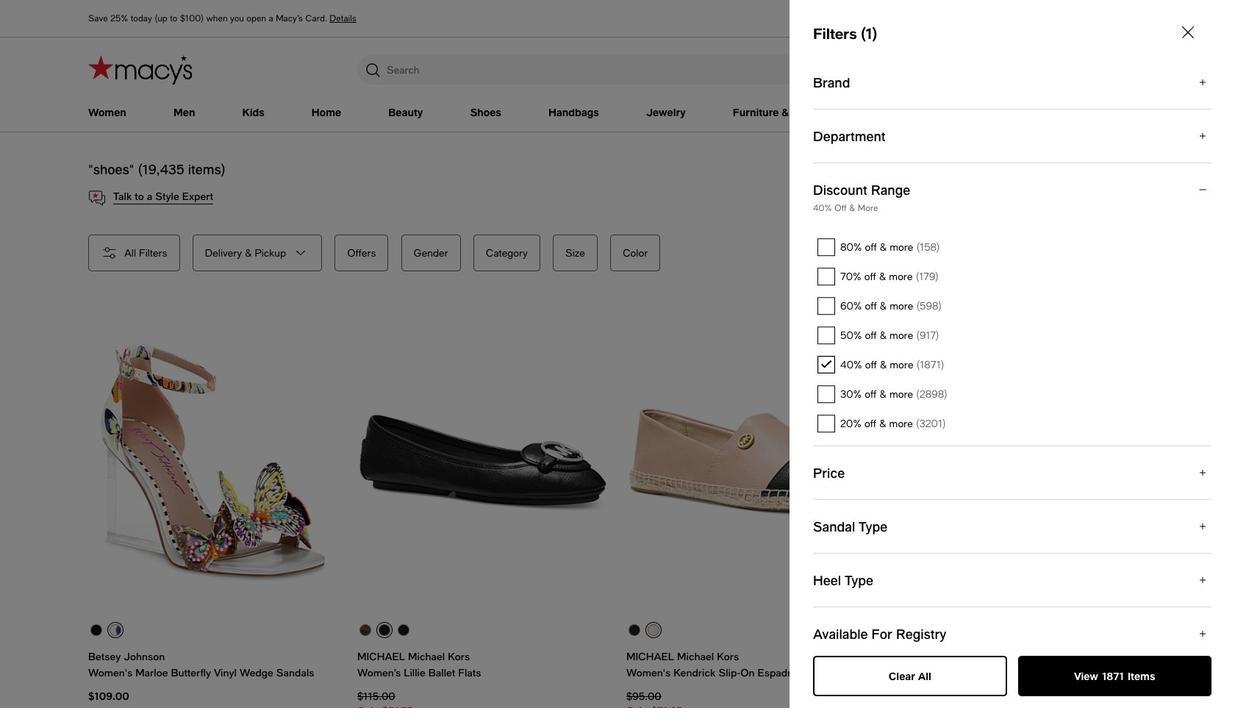 Task type: locate. For each thing, give the bounding box(es) containing it.
2 color swatch black element from the left
[[897, 624, 909, 636]]

women's lillie ballet flats group
[[357, 307, 609, 708]]

color swatch black element inside women's kendrick slip-on espadrille flats group
[[628, 624, 640, 636]]

color swatch black element inside women's cindie round toe block heel dress pumps group
[[897, 624, 909, 636]]

color swatch navy leather element
[[934, 624, 946, 636]]

color swatch oyster/ black element
[[647, 624, 659, 636]]

color swatch ivory leather element
[[915, 624, 927, 636]]

color swatch taupe leather element
[[971, 624, 983, 636]]

price_discount_range element
[[813, 162, 1212, 446]]

None checkbox
[[813, 232, 1212, 262], [813, 262, 1212, 291], [813, 291, 1212, 321], [813, 379, 1212, 409], [813, 409, 1212, 438], [813, 232, 1212, 262], [813, 262, 1212, 291], [813, 291, 1212, 321], [813, 379, 1212, 409], [813, 409, 1212, 438]]

status
[[88, 161, 226, 177]]

color swatch black element left color swatch ivory leather element
[[897, 624, 909, 636]]

color swatch tan leather element
[[953, 624, 965, 636]]

women's marloe butterfly vinyl wedge sandals group
[[88, 307, 340, 708]]

color swatch brown logo element
[[359, 624, 371, 636]]

color swatch black element left color swatch oyster/ black element
[[628, 624, 640, 636]]

color swatch shiny black element
[[397, 624, 409, 636]]

content drawer dialog
[[790, 0, 1235, 708]]

color swatch black multi element
[[90, 624, 102, 636]]

color swatch black element
[[628, 624, 640, 636], [897, 624, 909, 636]]

1 horizontal spatial color swatch black element
[[897, 624, 909, 636]]

1 color swatch black element from the left
[[628, 624, 640, 636]]

color swatch black element for color swatch oyster/ black element
[[628, 624, 640, 636]]

None checkbox
[[813, 321, 1212, 350], [813, 350, 1212, 379], [813, 321, 1212, 350], [813, 350, 1212, 379]]

0 horizontal spatial color swatch black element
[[628, 624, 640, 636]]



Task type: describe. For each thing, give the bounding box(es) containing it.
color swatch white multi element
[[109, 624, 121, 636]]

women's cindie round toe block heel dress pumps group
[[896, 307, 1147, 708]]

color swatch black/ silver buckle element
[[378, 624, 390, 636]]

color swatch black element for color swatch ivory leather element
[[897, 624, 909, 636]]

reskin image
[[1125, 59, 1146, 80]]

women's kendrick slip-on espadrille flats group
[[626, 307, 878, 708]]



Task type: vqa. For each thing, say whether or not it's contained in the screenshot.
reskin image
yes



